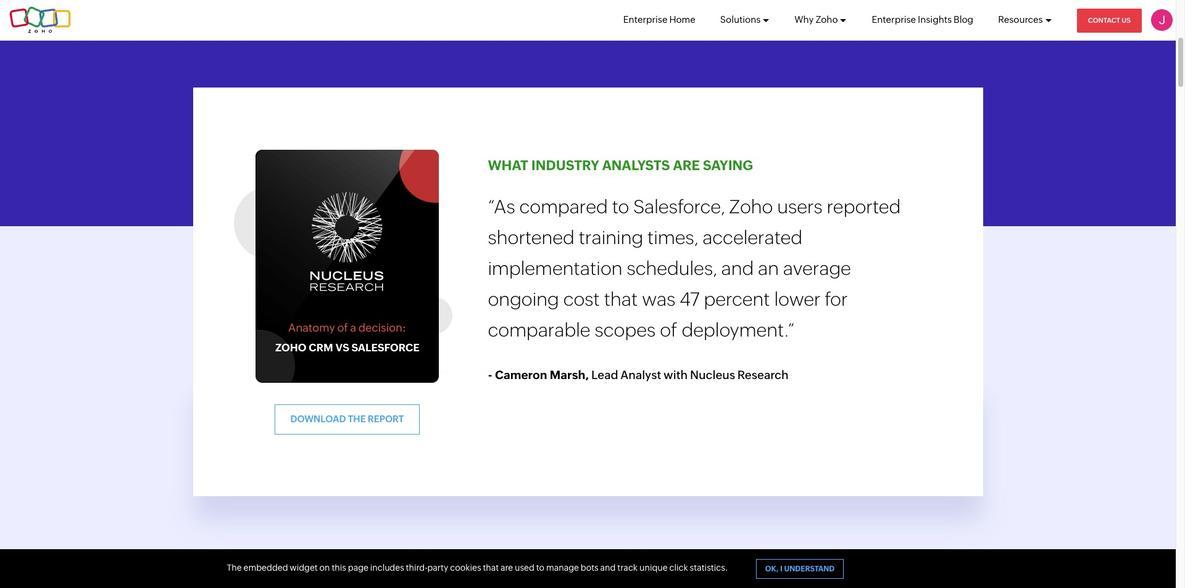 Task type: vqa. For each thing, say whether or not it's contained in the screenshot.
Cameron
yes



Task type: describe. For each thing, give the bounding box(es) containing it.
download the report
[[290, 414, 404, 425]]

"as
[[488, 196, 515, 218]]

47
[[680, 289, 700, 311]]

research
[[738, 369, 789, 382]]

with
[[664, 369, 688, 382]]

are
[[673, 158, 700, 174]]

- cameron marsh, lead analyst with nucleus research
[[488, 369, 789, 382]]

1 horizontal spatial zoho
[[816, 14, 838, 25]]

contact
[[1088, 17, 1120, 24]]

widget
[[290, 564, 318, 574]]

enterprise insights blog
[[872, 14, 974, 25]]

ok, i understand
[[765, 565, 835, 574]]

us
[[1122, 17, 1131, 24]]

times,
[[648, 227, 698, 249]]

contact us link
[[1077, 9, 1142, 33]]

home
[[669, 14, 696, 25]]

enterprise for enterprise home
[[623, 14, 668, 25]]

percent
[[704, 289, 770, 311]]

marsh,
[[550, 369, 589, 382]]

why
[[795, 14, 814, 25]]

the embedded widget on this page includes third-party cookies that are used to manage bots and track unique click statistics.
[[227, 564, 728, 574]]

party
[[427, 564, 448, 574]]

saying
[[703, 158, 753, 174]]

james peterson image
[[1151, 9, 1173, 31]]

zoho enterprise logo image
[[9, 6, 71, 34]]

includes
[[370, 564, 404, 574]]

on
[[320, 564, 330, 574]]

cameron
[[495, 369, 547, 382]]

that inside "as compared to salesforce, zoho users reported shortened training times, accelerated implementation schedules, and an average ongoing cost that was 47 percent lower for comparable scopes of deployment."
[[604, 289, 638, 311]]

report
[[368, 414, 404, 425]]

embedded
[[244, 564, 288, 574]]

contact us
[[1088, 17, 1131, 24]]

comparable
[[488, 320, 591, 341]]

an
[[758, 258, 779, 280]]

download the report link
[[274, 405, 420, 435]]

manage
[[546, 564, 579, 574]]

lead
[[591, 369, 618, 382]]

salesforce,
[[633, 196, 725, 218]]

resources
[[998, 14, 1043, 25]]

lower
[[774, 289, 821, 311]]

implementation
[[488, 258, 623, 280]]

of
[[660, 320, 678, 341]]

cookies
[[450, 564, 481, 574]]

was
[[642, 289, 676, 311]]

zoho inside "as compared to salesforce, zoho users reported shortened training times, accelerated implementation schedules, and an average ongoing cost that was 47 percent lower for comparable scopes of deployment."
[[729, 196, 773, 218]]

what industry analysts are saying
[[488, 158, 753, 174]]

reported
[[827, 196, 901, 218]]

why zoho
[[795, 14, 838, 25]]

deployment."
[[682, 320, 795, 341]]

enterprise home link
[[623, 0, 696, 40]]

nucleus research image
[[255, 149, 439, 383]]

solutions
[[720, 14, 761, 25]]

insights
[[918, 14, 952, 25]]

scopes
[[595, 320, 656, 341]]

click
[[669, 564, 688, 574]]

blog
[[954, 14, 974, 25]]

users
[[777, 196, 823, 218]]

0 horizontal spatial and
[[600, 564, 616, 574]]



Task type: locate. For each thing, give the bounding box(es) containing it.
ongoing
[[488, 289, 559, 311]]

this
[[332, 564, 346, 574]]

and
[[721, 258, 754, 280], [600, 564, 616, 574]]

shortened
[[488, 227, 575, 249]]

1 horizontal spatial enterprise
[[872, 14, 916, 25]]

the
[[227, 564, 242, 574]]

0 vertical spatial to
[[612, 196, 629, 218]]

analysts
[[602, 158, 670, 174]]

zoho up accelerated
[[729, 196, 773, 218]]

used
[[515, 564, 535, 574]]

0 vertical spatial that
[[604, 289, 638, 311]]

-
[[488, 369, 492, 382]]

0 horizontal spatial to
[[536, 564, 545, 574]]

0 vertical spatial zoho
[[816, 14, 838, 25]]

the
[[348, 414, 366, 425]]

1 vertical spatial and
[[600, 564, 616, 574]]

statistics.
[[690, 564, 728, 574]]

are
[[501, 564, 513, 574]]

and up percent
[[721, 258, 754, 280]]

analyst
[[621, 369, 661, 382]]

zoho right "why"
[[816, 14, 838, 25]]

zoho
[[816, 14, 838, 25], [729, 196, 773, 218]]

what
[[488, 158, 528, 174]]

and inside "as compared to salesforce, zoho users reported shortened training times, accelerated implementation schedules, and an average ongoing cost that was 47 percent lower for comparable scopes of deployment."
[[721, 258, 754, 280]]

to
[[612, 196, 629, 218], [536, 564, 545, 574]]

1 horizontal spatial that
[[604, 289, 638, 311]]

schedules,
[[627, 258, 717, 280]]

track
[[617, 564, 638, 574]]

0 vertical spatial and
[[721, 258, 754, 280]]

training
[[579, 227, 643, 249]]

1 horizontal spatial and
[[721, 258, 754, 280]]

for
[[825, 289, 848, 311]]

1 vertical spatial to
[[536, 564, 545, 574]]

0 horizontal spatial zoho
[[729, 196, 773, 218]]

1 horizontal spatial to
[[612, 196, 629, 218]]

cost
[[563, 289, 600, 311]]

2 enterprise from the left
[[872, 14, 916, 25]]

unique
[[640, 564, 668, 574]]

enterprise insights blog link
[[872, 0, 974, 40]]

average
[[783, 258, 851, 280]]

enterprise
[[623, 14, 668, 25], [872, 14, 916, 25]]

to right used
[[536, 564, 545, 574]]

0 horizontal spatial that
[[483, 564, 499, 574]]

that
[[604, 289, 638, 311], [483, 564, 499, 574]]

page
[[348, 564, 369, 574]]

"as compared to salesforce, zoho users reported shortened training times, accelerated implementation schedules, and an average ongoing cost that was 47 percent lower for comparable scopes of deployment."
[[488, 196, 901, 341]]

1 vertical spatial zoho
[[729, 196, 773, 218]]

industry
[[531, 158, 599, 174]]

third-
[[406, 564, 428, 574]]

1 vertical spatial that
[[483, 564, 499, 574]]

0 horizontal spatial enterprise
[[623, 14, 668, 25]]

nucleus
[[690, 369, 735, 382]]

to up training
[[612, 196, 629, 218]]

enterprise left insights
[[872, 14, 916, 25]]

enterprise for enterprise insights blog
[[872, 14, 916, 25]]

accelerated
[[703, 227, 803, 249]]

1 enterprise from the left
[[623, 14, 668, 25]]

enterprise home
[[623, 14, 696, 25]]

compared
[[520, 196, 608, 218]]

that left are on the bottom left of the page
[[483, 564, 499, 574]]

and right the bots
[[600, 564, 616, 574]]

understand
[[784, 565, 835, 574]]

i
[[780, 565, 783, 574]]

ok,
[[765, 565, 779, 574]]

bots
[[581, 564, 599, 574]]

that up scopes in the bottom of the page
[[604, 289, 638, 311]]

enterprise left home
[[623, 14, 668, 25]]

to inside "as compared to salesforce, zoho users reported shortened training times, accelerated implementation schedules, and an average ongoing cost that was 47 percent lower for comparable scopes of deployment."
[[612, 196, 629, 218]]

download
[[290, 414, 346, 425]]



